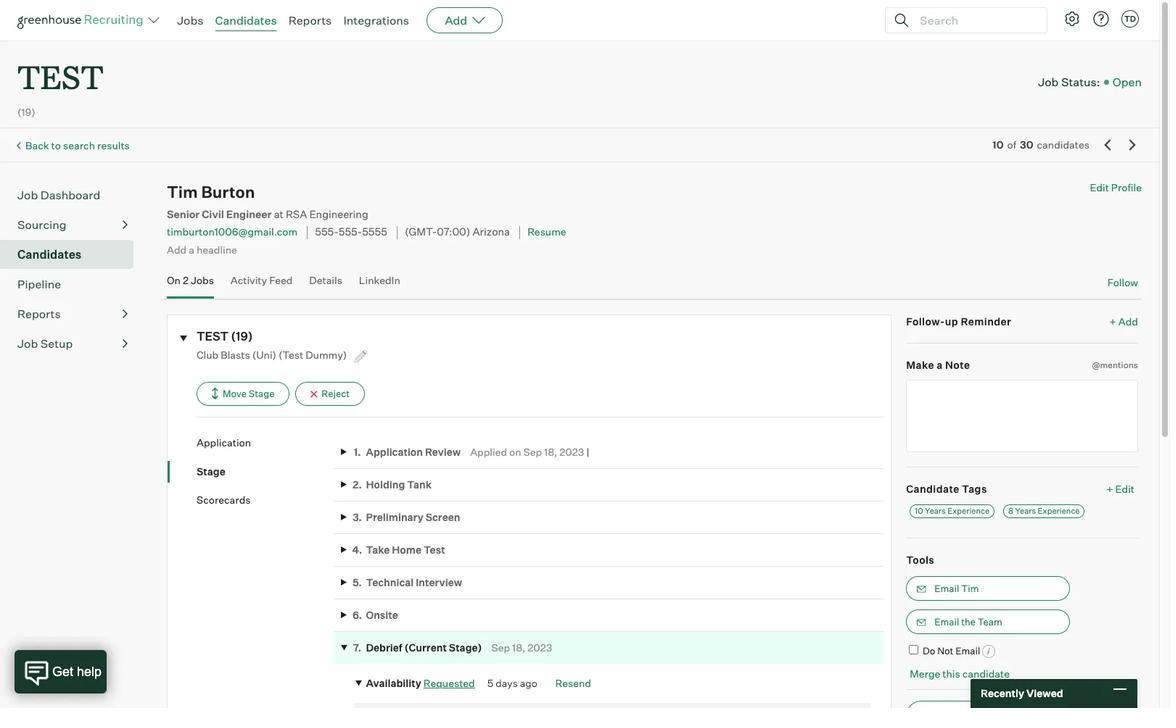 Task type: vqa. For each thing, say whether or not it's contained in the screenshot.
top ADD
yes



Task type: locate. For each thing, give the bounding box(es) containing it.
0 vertical spatial stage
[[249, 388, 275, 400]]

0 horizontal spatial reports
[[17, 307, 61, 322]]

years for 8
[[1016, 507, 1036, 517]]

18, right on
[[544, 446, 558, 458]]

candidates link right jobs link
[[215, 13, 277, 28]]

2023 up ago
[[528, 642, 552, 655]]

team
[[978, 617, 1003, 628]]

add
[[445, 13, 467, 28], [167, 244, 187, 256], [1119, 315, 1139, 328]]

job for job dashboard
[[17, 188, 38, 203]]

job left setup
[[17, 337, 38, 351]]

0 vertical spatial (19)
[[17, 106, 35, 118]]

1 horizontal spatial experience
[[1038, 507, 1080, 517]]

4.
[[352, 544, 362, 556]]

0 vertical spatial tim
[[167, 182, 198, 202]]

candidates link up pipeline "link"
[[17, 246, 128, 264]]

test down greenhouse recruiting image
[[17, 55, 104, 98]]

18, up 5 days ago
[[512, 642, 526, 655]]

10
[[993, 139, 1004, 151], [915, 507, 924, 517]]

1 horizontal spatial candidates link
[[215, 13, 277, 28]]

2023 left |
[[560, 446, 584, 458]]

a for add
[[189, 244, 194, 256]]

0 vertical spatial email
[[935, 583, 960, 595]]

resume
[[528, 226, 566, 238]]

tim up senior
[[167, 182, 198, 202]]

to
[[51, 139, 61, 152]]

test for test
[[17, 55, 104, 98]]

sep right the 'stage)'
[[492, 642, 510, 655]]

tim up 'the'
[[962, 583, 979, 595]]

3. preliminary screen
[[353, 511, 460, 524]]

candidates link
[[215, 13, 277, 28], [17, 246, 128, 264]]

1 horizontal spatial test
[[197, 329, 229, 344]]

merge
[[910, 669, 941, 681]]

reports link down pipeline "link"
[[17, 306, 128, 323]]

0 horizontal spatial tim
[[167, 182, 198, 202]]

2.
[[353, 479, 362, 491]]

2
[[183, 274, 189, 287]]

burton
[[201, 182, 255, 202]]

0 vertical spatial candidates
[[215, 13, 277, 28]]

email inside "button"
[[935, 583, 960, 595]]

integrations link
[[344, 13, 409, 28]]

a
[[189, 244, 194, 256], [937, 359, 943, 372]]

2 experience from the left
[[1038, 507, 1080, 517]]

experience for 10 years experience
[[948, 507, 990, 517]]

email for email the team
[[935, 617, 960, 628]]

reports link left integrations link
[[289, 13, 332, 28]]

0 horizontal spatial experience
[[948, 507, 990, 517]]

configure image
[[1064, 10, 1081, 28]]

recently
[[981, 688, 1025, 700]]

1 555- from the left
[[315, 226, 339, 239]]

back to search results
[[25, 139, 130, 152]]

0 vertical spatial test
[[17, 55, 104, 98]]

0 vertical spatial edit
[[1090, 182, 1109, 194]]

application up 2. holding tank
[[366, 446, 423, 458]]

linkedin link
[[359, 274, 400, 295]]

jobs
[[177, 13, 204, 28], [191, 274, 214, 287]]

open
[[1113, 75, 1142, 89]]

dashboard
[[40, 188, 100, 203]]

1 vertical spatial job
[[17, 188, 38, 203]]

reports down the pipeline
[[17, 307, 61, 322]]

job setup
[[17, 337, 73, 351]]

on 2 jobs
[[167, 274, 214, 287]]

years inside 10 years experience 'link'
[[925, 507, 946, 517]]

move stage button
[[197, 382, 290, 406]]

1 vertical spatial a
[[937, 359, 943, 372]]

10 of 30 candidates
[[993, 139, 1090, 151]]

edit inside 'link'
[[1116, 483, 1135, 495]]

0 vertical spatial job
[[1039, 75, 1059, 89]]

1 horizontal spatial stage
[[249, 388, 275, 400]]

experience right 8 on the bottom
[[1038, 507, 1080, 517]]

0 horizontal spatial a
[[189, 244, 194, 256]]

1 vertical spatial candidates link
[[17, 246, 128, 264]]

email for email tim
[[935, 583, 960, 595]]

0 horizontal spatial test
[[17, 55, 104, 98]]

1 vertical spatial email
[[935, 617, 960, 628]]

1 vertical spatial add
[[167, 244, 187, 256]]

0 horizontal spatial 10
[[915, 507, 924, 517]]

civil
[[202, 208, 224, 221]]

job up sourcing at the left
[[17, 188, 38, 203]]

add inside popup button
[[445, 13, 467, 28]]

1 horizontal spatial add
[[445, 13, 467, 28]]

0 vertical spatial 18,
[[544, 446, 558, 458]]

viewed
[[1027, 688, 1064, 700]]

holding
[[366, 479, 405, 491]]

follow-up reminder
[[907, 315, 1012, 328]]

1 horizontal spatial (19)
[[231, 329, 253, 344]]

0 horizontal spatial sep
[[492, 642, 510, 655]]

stage right move
[[249, 388, 275, 400]]

10 for 10 of 30 candidates
[[993, 139, 1004, 151]]

experience down tags
[[948, 507, 990, 517]]

1 horizontal spatial 2023
[[560, 446, 584, 458]]

1 horizontal spatial years
[[1016, 507, 1036, 517]]

integrations
[[344, 13, 409, 28]]

blasts
[[221, 349, 250, 361]]

a left the headline
[[189, 244, 194, 256]]

candidates
[[1037, 139, 1090, 151]]

1 horizontal spatial 10
[[993, 139, 1004, 151]]

search
[[63, 139, 95, 152]]

0 vertical spatial 10
[[993, 139, 1004, 151]]

job dashboard
[[17, 188, 100, 203]]

+ add link
[[1110, 315, 1139, 329]]

(19) up blasts
[[231, 329, 253, 344]]

1 horizontal spatial sep
[[524, 446, 542, 458]]

arizona
[[473, 226, 510, 239]]

0 horizontal spatial add
[[167, 244, 187, 256]]

candidates
[[215, 13, 277, 28], [17, 248, 82, 262]]

+ inside 'link'
[[1107, 483, 1114, 495]]

reports left integrations link
[[289, 13, 332, 28]]

stage up scorecards
[[197, 466, 226, 478]]

1 horizontal spatial reports link
[[289, 13, 332, 28]]

0 vertical spatial a
[[189, 244, 194, 256]]

email inside button
[[935, 617, 960, 628]]

555-555-5555
[[315, 226, 387, 239]]

years right 8 on the bottom
[[1016, 507, 1036, 517]]

back
[[25, 139, 49, 152]]

years down candidate
[[925, 507, 946, 517]]

activity
[[231, 274, 267, 287]]

1 horizontal spatial tim
[[962, 583, 979, 595]]

reports
[[289, 13, 332, 28], [17, 307, 61, 322]]

1 experience from the left
[[948, 507, 990, 517]]

1 vertical spatial jobs
[[191, 274, 214, 287]]

1 vertical spatial tim
[[962, 583, 979, 595]]

years inside 8 years experience link
[[1016, 507, 1036, 517]]

2 vertical spatial add
[[1119, 315, 1139, 328]]

on
[[509, 446, 521, 458]]

0 vertical spatial sep
[[524, 446, 542, 458]]

0 vertical spatial add
[[445, 13, 467, 28]]

(19)
[[17, 106, 35, 118], [231, 329, 253, 344]]

0 vertical spatial candidates link
[[215, 13, 277, 28]]

6. onsite
[[353, 609, 398, 622]]

10 down candidate
[[915, 507, 924, 517]]

the
[[962, 617, 976, 628]]

1 horizontal spatial a
[[937, 359, 943, 372]]

application down move
[[197, 437, 251, 449]]

0 horizontal spatial candidates link
[[17, 246, 128, 264]]

1 vertical spatial reports
[[17, 307, 61, 322]]

1 vertical spatial stage
[[197, 466, 226, 478]]

test up the club in the left of the page
[[197, 329, 229, 344]]

2 vertical spatial job
[[17, 337, 38, 351]]

reject button
[[296, 382, 365, 406]]

email left 'the'
[[935, 617, 960, 628]]

0 horizontal spatial 2023
[[528, 642, 552, 655]]

(uni)
[[252, 349, 277, 361]]

experience inside 'link'
[[948, 507, 990, 517]]

email right not
[[956, 646, 981, 657]]

1 vertical spatial test
[[197, 329, 229, 344]]

interview
[[416, 577, 462, 589]]

club blasts (uni) (test dummy)
[[197, 349, 349, 361]]

activity feed
[[231, 274, 293, 287]]

email up the 'email the team'
[[935, 583, 960, 595]]

job left status:
[[1039, 75, 1059, 89]]

1 vertical spatial edit
[[1116, 483, 1135, 495]]

1 horizontal spatial reports
[[289, 13, 332, 28]]

years
[[925, 507, 946, 517], [1016, 507, 1036, 517]]

1 vertical spatial candidates
[[17, 248, 82, 262]]

0 vertical spatial +
[[1110, 315, 1117, 328]]

stage link
[[197, 465, 334, 479]]

(19) up back
[[17, 106, 35, 118]]

0 horizontal spatial years
[[925, 507, 946, 517]]

5555
[[362, 226, 387, 239]]

headline
[[197, 244, 237, 256]]

8 years experience link
[[1004, 505, 1085, 519]]

timburton1006@gmail.com
[[167, 226, 298, 238]]

1 vertical spatial 2023
[[528, 642, 552, 655]]

(test
[[279, 349, 303, 361]]

sep right on
[[524, 446, 542, 458]]

years for 10
[[925, 507, 946, 517]]

ago
[[520, 678, 538, 690]]

0 horizontal spatial reports link
[[17, 306, 128, 323]]

candidates right jobs link
[[215, 13, 277, 28]]

10 left of
[[993, 139, 1004, 151]]

dummy)
[[306, 349, 347, 361]]

a left note
[[937, 359, 943, 372]]

0 horizontal spatial application
[[197, 437, 251, 449]]

activity feed link
[[231, 274, 293, 295]]

0 vertical spatial reports
[[289, 13, 332, 28]]

applied
[[470, 446, 507, 458]]

a for make
[[937, 359, 943, 372]]

1 vertical spatial 10
[[915, 507, 924, 517]]

2023
[[560, 446, 584, 458], [528, 642, 552, 655]]

move stage
[[223, 388, 275, 400]]

+ for + edit
[[1107, 483, 1114, 495]]

1 horizontal spatial candidates
[[215, 13, 277, 28]]

2 vertical spatial email
[[956, 646, 981, 657]]

jobs inside on 2 jobs link
[[191, 274, 214, 287]]

stage
[[249, 388, 275, 400], [197, 466, 226, 478]]

sep 18, 2023
[[492, 642, 552, 655]]

reports link
[[289, 13, 332, 28], [17, 306, 128, 323]]

1 vertical spatial +
[[1107, 483, 1114, 495]]

not
[[938, 646, 954, 657]]

candidates down sourcing at the left
[[17, 248, 82, 262]]

availability
[[366, 678, 421, 690]]

None text field
[[907, 380, 1139, 453]]

555-
[[315, 226, 339, 239], [339, 226, 362, 239]]

add for add
[[445, 13, 467, 28]]

6.
[[353, 609, 362, 622]]

1 vertical spatial 18,
[[512, 642, 526, 655]]

2 years from the left
[[1016, 507, 1036, 517]]

1 horizontal spatial edit
[[1116, 483, 1135, 495]]

1 years from the left
[[925, 507, 946, 517]]

4. take home test
[[352, 544, 445, 556]]

of
[[1008, 139, 1017, 151]]

0 horizontal spatial 18,
[[512, 642, 526, 655]]

10 inside 'link'
[[915, 507, 924, 517]]



Task type: describe. For each thing, give the bounding box(es) containing it.
2 horizontal spatial add
[[1119, 315, 1139, 328]]

profile
[[1112, 182, 1142, 194]]

do
[[923, 646, 936, 657]]

email the team
[[935, 617, 1003, 628]]

7. debrief (current stage)
[[353, 642, 482, 655]]

+ edit
[[1107, 483, 1135, 495]]

tools
[[907, 554, 935, 567]]

1 horizontal spatial 18,
[[544, 446, 558, 458]]

Search text field
[[917, 10, 1034, 31]]

0 horizontal spatial edit
[[1090, 182, 1109, 194]]

take
[[366, 544, 390, 556]]

resend
[[556, 678, 591, 690]]

tim inside "button"
[[962, 583, 979, 595]]

0 vertical spatial reports link
[[289, 13, 332, 28]]

+ edit link
[[1103, 479, 1139, 499]]

tags
[[962, 483, 988, 495]]

1 vertical spatial reports link
[[17, 306, 128, 323]]

rsa
[[286, 208, 307, 221]]

07:00)
[[437, 226, 471, 239]]

jobs link
[[177, 13, 204, 28]]

2 555- from the left
[[339, 226, 362, 239]]

results
[[97, 139, 130, 152]]

candidate tags
[[907, 483, 988, 495]]

job setup link
[[17, 335, 128, 353]]

edit profile link
[[1090, 182, 1142, 194]]

linkedin
[[359, 274, 400, 287]]

on
[[167, 274, 181, 287]]

resume link
[[528, 226, 566, 238]]

2. holding tank
[[353, 479, 432, 491]]

merge this candidate
[[910, 669, 1010, 681]]

job for job setup
[[17, 337, 38, 351]]

up
[[945, 315, 959, 328]]

greenhouse recruiting image
[[17, 12, 148, 29]]

club
[[197, 349, 219, 361]]

follow-
[[907, 315, 945, 328]]

1. application review applied on  sep 18, 2023 |
[[354, 446, 590, 458]]

sourcing
[[17, 218, 66, 232]]

move
[[223, 388, 247, 400]]

@mentions link
[[1092, 359, 1139, 373]]

stage)
[[449, 642, 482, 655]]

edit profile
[[1090, 182, 1142, 194]]

engineering
[[309, 208, 368, 221]]

test for test (19)
[[197, 329, 229, 344]]

1 vertical spatial (19)
[[231, 329, 253, 344]]

10 years experience
[[915, 507, 990, 517]]

candidate
[[907, 483, 960, 495]]

timburton1006@gmail.com link
[[167, 226, 298, 238]]

add button
[[427, 7, 503, 33]]

experience for 8 years experience
[[1038, 507, 1080, 517]]

test link
[[17, 41, 104, 101]]

test
[[424, 544, 445, 556]]

email the team button
[[907, 610, 1071, 635]]

+ for + add
[[1110, 315, 1117, 328]]

do not email
[[923, 646, 981, 657]]

0 vertical spatial jobs
[[177, 13, 204, 28]]

0 horizontal spatial candidates
[[17, 248, 82, 262]]

debrief
[[366, 642, 402, 655]]

30
[[1020, 139, 1034, 151]]

1.
[[354, 446, 361, 458]]

details
[[309, 274, 342, 287]]

10 for 10 years experience
[[915, 507, 924, 517]]

0 horizontal spatial (19)
[[17, 106, 35, 118]]

add for add a headline
[[167, 244, 187, 256]]

recently viewed
[[981, 688, 1064, 700]]

pipeline link
[[17, 276, 128, 293]]

|
[[587, 446, 590, 458]]

make a note
[[907, 359, 971, 372]]

td button
[[1122, 10, 1139, 28]]

1 horizontal spatial application
[[366, 446, 423, 458]]

job for job status:
[[1039, 75, 1059, 89]]

tank
[[407, 479, 432, 491]]

tim burton senior civil engineer at rsa engineering
[[167, 182, 368, 221]]

on 2 jobs link
[[167, 274, 214, 295]]

Do Not Email checkbox
[[909, 646, 919, 655]]

follow
[[1108, 277, 1139, 289]]

engineer
[[226, 208, 272, 221]]

stage inside button
[[249, 388, 275, 400]]

reminder
[[961, 315, 1012, 328]]

status:
[[1062, 75, 1101, 89]]

email tim button
[[907, 577, 1071, 601]]

tim inside tim burton senior civil engineer at rsa engineering
[[167, 182, 198, 202]]

td
[[1125, 14, 1137, 24]]

screen
[[426, 511, 460, 524]]

add a headline
[[167, 244, 237, 256]]

0 vertical spatial 2023
[[560, 446, 584, 458]]

requested
[[424, 678, 475, 690]]

technical
[[366, 577, 414, 589]]

0 horizontal spatial stage
[[197, 466, 226, 478]]

job dashboard link
[[17, 187, 128, 204]]

details link
[[309, 274, 342, 295]]

1 vertical spatial sep
[[492, 642, 510, 655]]

5. technical interview
[[353, 577, 462, 589]]

requested button
[[424, 678, 475, 690]]

setup
[[40, 337, 73, 351]]

email tim
[[935, 583, 979, 595]]

note
[[946, 359, 971, 372]]

test (19)
[[197, 329, 253, 344]]

home
[[392, 544, 422, 556]]

(gmt-07:00) arizona
[[405, 226, 510, 239]]

onsite
[[366, 609, 398, 622]]

preliminary
[[366, 511, 424, 524]]

scorecards
[[197, 494, 251, 507]]



